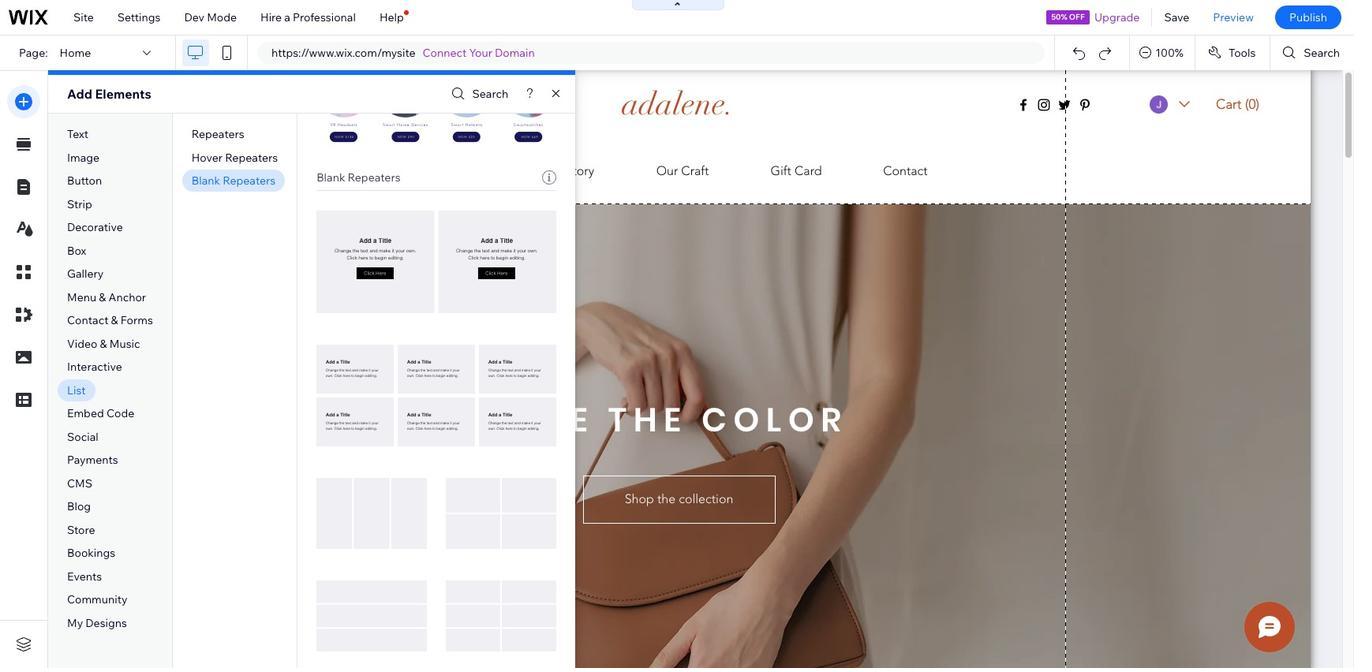 Task type: describe. For each thing, give the bounding box(es) containing it.
tools
[[1229, 46, 1256, 60]]

100% button
[[1131, 36, 1195, 70]]

hire
[[261, 10, 282, 24]]

0 vertical spatial search button
[[1271, 36, 1355, 70]]

100%
[[1156, 46, 1184, 60]]

decorative
[[67, 220, 123, 235]]

embed code
[[67, 407, 134, 421]]

50% off
[[1052, 12, 1085, 22]]

elements
[[95, 86, 151, 102]]

settings
[[117, 10, 161, 24]]

1 horizontal spatial blank repeaters
[[317, 171, 401, 185]]

community
[[67, 593, 128, 608]]

code
[[107, 407, 134, 421]]

cms
[[67, 477, 92, 491]]

& for menu
[[99, 290, 106, 305]]

connect
[[423, 46, 467, 60]]

box
[[67, 244, 86, 258]]

designs
[[86, 617, 127, 631]]

menu & anchor
[[67, 290, 146, 305]]

a
[[284, 10, 290, 24]]

video
[[67, 337, 97, 351]]

hire a professional
[[261, 10, 356, 24]]

forms
[[121, 314, 153, 328]]

publish button
[[1276, 6, 1342, 29]]

0 vertical spatial search
[[1305, 46, 1341, 60]]

gallery
[[67, 267, 104, 281]]

my designs
[[67, 617, 127, 631]]

text
[[67, 127, 89, 141]]

interactive
[[67, 360, 122, 375]]

contact
[[67, 314, 109, 328]]

https://www.wix.com/mysite connect your domain
[[272, 46, 535, 60]]

blog
[[67, 500, 91, 514]]

hover repeaters
[[192, 151, 278, 165]]

add
[[67, 86, 92, 102]]

bookings
[[67, 547, 115, 561]]



Task type: vqa. For each thing, say whether or not it's contained in the screenshot.
2
no



Task type: locate. For each thing, give the bounding box(es) containing it.
preview
[[1214, 10, 1255, 24]]

&
[[99, 290, 106, 305], [111, 314, 118, 328], [100, 337, 107, 351]]

& for contact
[[111, 314, 118, 328]]

& left forms
[[111, 314, 118, 328]]

domain
[[495, 46, 535, 60]]

social
[[67, 430, 98, 444]]

1 horizontal spatial blank
[[317, 171, 345, 185]]

0 horizontal spatial blank repeaters
[[192, 174, 276, 188]]

repeaters
[[192, 127, 245, 141], [225, 151, 278, 165], [348, 171, 401, 185], [223, 174, 276, 188]]

add elements
[[67, 86, 151, 102]]

search
[[1305, 46, 1341, 60], [473, 87, 509, 101]]

& for video
[[100, 337, 107, 351]]

my
[[67, 617, 83, 631]]

dev
[[184, 10, 204, 24]]

0 horizontal spatial blank
[[192, 174, 220, 188]]

site
[[73, 10, 94, 24]]

anchor
[[109, 290, 146, 305]]

button
[[67, 174, 102, 188]]

1 vertical spatial search
[[473, 87, 509, 101]]

upgrade
[[1095, 10, 1140, 24]]

0 vertical spatial &
[[99, 290, 106, 305]]

& right the video
[[100, 337, 107, 351]]

1 horizontal spatial search
[[1305, 46, 1341, 60]]

& right 'menu'
[[99, 290, 106, 305]]

strip
[[67, 197, 92, 211]]

blank repeaters
[[317, 171, 401, 185], [192, 174, 276, 188]]

save
[[1165, 10, 1190, 24]]

events
[[67, 570, 102, 584]]

dev mode
[[184, 10, 237, 24]]

embed
[[67, 407, 104, 421]]

1 vertical spatial search button
[[448, 83, 509, 105]]

0 horizontal spatial search
[[473, 87, 509, 101]]

contact & forms
[[67, 314, 153, 328]]

publish
[[1290, 10, 1328, 24]]

search button down your
[[448, 83, 509, 105]]

save button
[[1153, 0, 1202, 35]]

mode
[[207, 10, 237, 24]]

your
[[469, 46, 493, 60]]

hover
[[192, 151, 223, 165]]

1 horizontal spatial search button
[[1271, 36, 1355, 70]]

image
[[67, 151, 100, 165]]

search button
[[1271, 36, 1355, 70], [448, 83, 509, 105]]

50%
[[1052, 12, 1068, 22]]

preview button
[[1202, 0, 1266, 35]]

home
[[60, 46, 91, 60]]

2 vertical spatial &
[[100, 337, 107, 351]]

store
[[67, 523, 95, 538]]

list
[[67, 384, 86, 398]]

blank
[[317, 171, 345, 185], [192, 174, 220, 188]]

tools button
[[1196, 36, 1271, 70]]

https://www.wix.com/mysite
[[272, 46, 416, 60]]

search down your
[[473, 87, 509, 101]]

0 horizontal spatial search button
[[448, 83, 509, 105]]

search down publish button
[[1305, 46, 1341, 60]]

menu
[[67, 290, 96, 305]]

professional
[[293, 10, 356, 24]]

help
[[380, 10, 404, 24]]

search button down publish
[[1271, 36, 1355, 70]]

video & music
[[67, 337, 140, 351]]

1 vertical spatial &
[[111, 314, 118, 328]]

off
[[1070, 12, 1085, 22]]

payments
[[67, 454, 118, 468]]

music
[[110, 337, 140, 351]]



